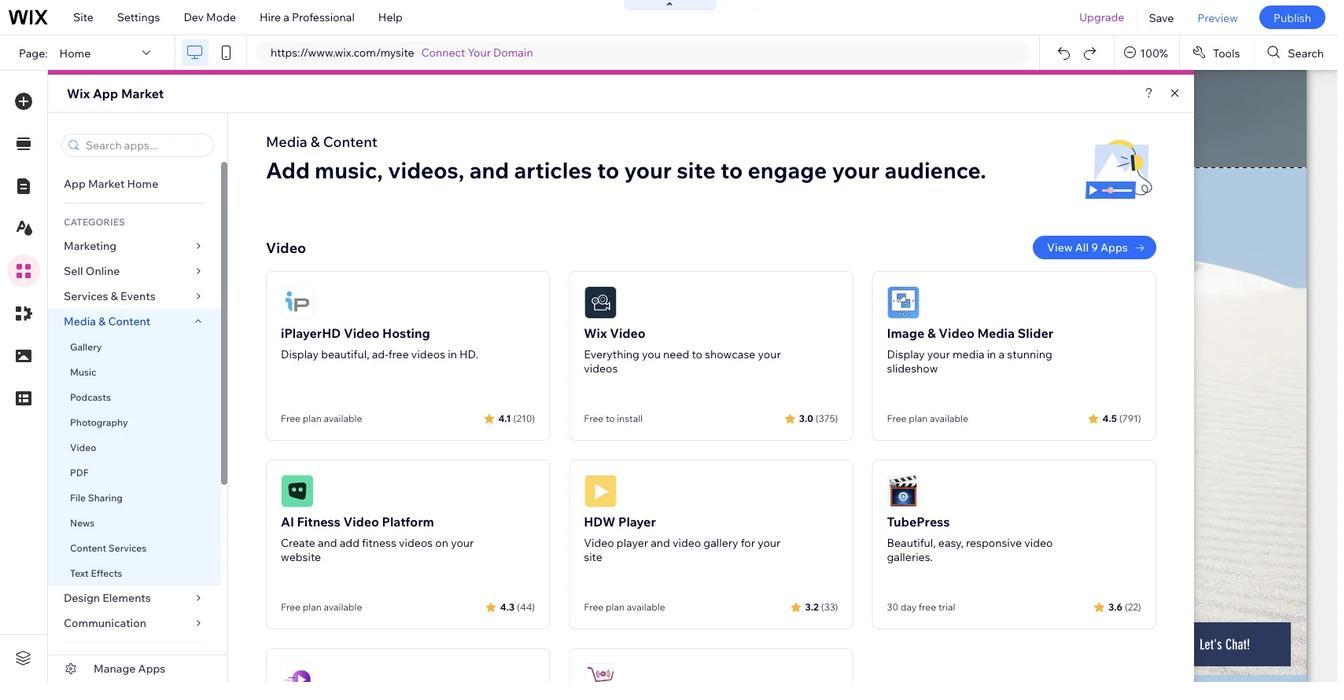 Task type: locate. For each thing, give the bounding box(es) containing it.
in inside iplayerhd video hosting display beautiful, ad-free videos in hd.
[[448, 348, 457, 362]]

media & content link
[[48, 309, 221, 334]]

apps right 9
[[1101, 241, 1128, 255]]

free plan available down slideshow
[[887, 413, 968, 425]]

free to install
[[584, 413, 643, 425]]

plan down slideshow
[[909, 413, 928, 425]]

video up iplayerhd video hosting logo
[[266, 239, 306, 256]]

free
[[281, 413, 301, 425], [584, 413, 604, 425], [887, 413, 907, 425], [281, 602, 301, 614], [584, 602, 604, 614]]

photography
[[70, 417, 128, 428]]

plan
[[303, 413, 322, 425], [909, 413, 928, 425], [303, 602, 322, 614], [606, 602, 625, 614]]

fitness
[[362, 537, 396, 550]]

1 horizontal spatial home
[[127, 177, 158, 191]]

1 video from the left
[[673, 537, 701, 550]]

audience.
[[885, 156, 986, 184]]

and inside media & content add music, videos, and articles to your site to engage your audience.
[[469, 156, 509, 184]]

videos down everything
[[584, 362, 618, 376]]

iplayerhd
[[281, 326, 341, 341]]

video inside ai fitness video platform create and add fitness videos on your website
[[343, 515, 379, 530]]

1 vertical spatial videos
[[584, 362, 618, 376]]

0 horizontal spatial in
[[448, 348, 457, 362]]

video up pdf
[[70, 442, 96, 454]]

0 horizontal spatial wix
[[67, 86, 90, 101]]

text effects link
[[48, 561, 221, 586]]

video up add
[[343, 515, 379, 530]]

in left the "hd."
[[448, 348, 457, 362]]

available down add
[[324, 602, 362, 614]]

2 in from the left
[[987, 348, 996, 362]]

image
[[887, 326, 925, 341]]

plan down website
[[303, 602, 322, 614]]

1 horizontal spatial and
[[469, 156, 509, 184]]

publish
[[1274, 10, 1311, 24]]

1 horizontal spatial apps
[[1101, 241, 1128, 255]]

video
[[266, 239, 306, 256], [344, 326, 380, 341], [610, 326, 646, 341], [939, 326, 975, 341], [70, 442, 96, 454], [343, 515, 379, 530], [584, 537, 614, 550]]

help
[[378, 10, 403, 24]]

site
[[677, 156, 716, 184], [584, 551, 602, 564]]

& inside media & content add music, videos, and articles to your site to engage your audience.
[[311, 133, 320, 150]]

player
[[618, 515, 656, 530]]

0 vertical spatial content
[[323, 133, 377, 150]]

for
[[741, 537, 755, 550]]

2 display from the left
[[887, 348, 925, 362]]

a left the stunning
[[999, 348, 1005, 362]]

video left gallery
[[673, 537, 701, 550]]

video inside image & video media slider display your media in a stunning slideshow
[[939, 326, 975, 341]]

dev mode
[[184, 10, 236, 24]]

media inside media & content add music, videos, and articles to your site to engage your audience.
[[266, 133, 307, 150]]

in for hosting
[[448, 348, 457, 362]]

pdf
[[70, 467, 89, 479]]

free right day
[[919, 602, 936, 614]]

4.1 (210)
[[498, 413, 535, 424]]

available down slideshow
[[930, 413, 968, 425]]

1 vertical spatial content
[[108, 315, 150, 328]]

available
[[324, 413, 362, 425], [930, 413, 968, 425], [324, 602, 362, 614], [627, 602, 665, 614]]

app market home link
[[48, 172, 221, 197]]

to right articles at the top of the page
[[597, 156, 619, 184]]

plan down player
[[606, 602, 625, 614]]

0 horizontal spatial a
[[283, 10, 289, 24]]

everything
[[584, 348, 640, 362]]

free plan available down player
[[584, 602, 665, 614]]

free plan available for beautiful,
[[281, 413, 362, 425]]

free inside iplayerhd video hosting display beautiful, ad-free videos in hd.
[[388, 348, 409, 362]]

media & content
[[64, 315, 150, 328]]

1 in from the left
[[448, 348, 457, 362]]

videos down hosting
[[411, 348, 445, 362]]

media up add
[[266, 133, 307, 150]]

1 horizontal spatial app
[[93, 86, 118, 101]]

video up media
[[939, 326, 975, 341]]

free plan available
[[281, 413, 362, 425], [887, 413, 968, 425], [281, 602, 362, 614], [584, 602, 665, 614]]

channelize live video shopping logo image
[[584, 664, 617, 683]]

design elements
[[64, 592, 151, 605]]

0 horizontal spatial content
[[70, 542, 106, 554]]

free plan available for slider
[[887, 413, 968, 425]]

1 display from the left
[[281, 348, 319, 362]]

text
[[70, 568, 89, 579]]

gallery
[[70, 341, 102, 353]]

& inside image & video media slider display your media in a stunning slideshow
[[928, 326, 936, 341]]

services down the sell online
[[64, 290, 108, 303]]

9
[[1091, 241, 1098, 255]]

market up the search apps... field
[[121, 86, 164, 101]]

responsive
[[966, 537, 1022, 550]]

0 vertical spatial free
[[388, 348, 409, 362]]

and right videos,
[[469, 156, 509, 184]]

free plan available for and
[[584, 602, 665, 614]]

hosting
[[382, 326, 430, 341]]

beautiful,
[[887, 537, 936, 550]]

0 vertical spatial wix
[[67, 86, 90, 101]]

stunning
[[1007, 348, 1052, 362]]

content up music,
[[323, 133, 377, 150]]

services
[[64, 290, 108, 303], [108, 542, 147, 554]]

2 horizontal spatial content
[[323, 133, 377, 150]]

& for image & video media slider display your media in a stunning slideshow
[[928, 326, 936, 341]]

content inside content services link
[[70, 542, 106, 554]]

and left add
[[318, 537, 337, 550]]

videos inside wix video everything you need to showcase your videos
[[584, 362, 618, 376]]

1 vertical spatial home
[[127, 177, 158, 191]]

market
[[121, 86, 164, 101], [88, 177, 125, 191]]

media for media & content
[[64, 315, 96, 328]]

music,
[[315, 156, 383, 184]]

free for wix
[[584, 413, 604, 425]]

a right hire
[[283, 10, 289, 24]]

services & events
[[64, 290, 156, 303]]

and right player
[[651, 537, 670, 550]]

video inside hdw player video player and video gallery for your site
[[584, 537, 614, 550]]

save button
[[1137, 0, 1186, 35]]

manage apps button
[[48, 656, 227, 683]]

videos for ai fitness video platform
[[399, 537, 433, 550]]

home down the search apps... field
[[127, 177, 158, 191]]

30
[[887, 602, 899, 614]]

to left "install"
[[606, 413, 615, 425]]

free plan available down website
[[281, 602, 362, 614]]

videos
[[411, 348, 445, 362], [584, 362, 618, 376], [399, 537, 433, 550]]

2 horizontal spatial media
[[977, 326, 1015, 341]]

slideshow
[[887, 362, 938, 376]]

tubepress logo image
[[887, 475, 920, 508]]

your inside ai fitness video platform create and add fitness videos on your website
[[451, 537, 474, 550]]

and
[[469, 156, 509, 184], [318, 537, 337, 550], [651, 537, 670, 550]]

& right image
[[928, 326, 936, 341]]

site inside hdw player video player and video gallery for your site
[[584, 551, 602, 564]]

videos for wix video
[[584, 362, 618, 376]]

2 video from the left
[[1025, 537, 1053, 550]]

0 vertical spatial apps
[[1101, 241, 1128, 255]]

available down beautiful,
[[324, 413, 362, 425]]

wix for wix video everything you need to showcase your videos
[[584, 326, 607, 341]]

3.6
[[1109, 601, 1123, 613]]

plan for hdw
[[606, 602, 625, 614]]

0 horizontal spatial video
[[673, 537, 701, 550]]

& left events
[[111, 290, 118, 303]]

free up ai fitness video platform logo
[[281, 413, 301, 425]]

available for media
[[930, 413, 968, 425]]

media inside "media & content" link
[[64, 315, 96, 328]]

podcasts
[[70, 391, 111, 403]]

1 vertical spatial services
[[108, 542, 147, 554]]

website
[[281, 551, 321, 564]]

display up slideshow
[[887, 348, 925, 362]]

& for media & content
[[98, 315, 106, 328]]

free left "install"
[[584, 413, 604, 425]]

& down services & events
[[98, 315, 106, 328]]

wix video everything you need to showcase your videos
[[584, 326, 781, 376]]

(791)
[[1119, 413, 1141, 424]]

available down player
[[627, 602, 665, 614]]

gallery link
[[48, 334, 221, 360]]

sell
[[64, 264, 83, 278]]

free down website
[[281, 602, 301, 614]]

events
[[120, 290, 156, 303]]

media up media
[[977, 326, 1015, 341]]

content inside "media & content" link
[[108, 315, 150, 328]]

2 vertical spatial videos
[[399, 537, 433, 550]]

in inside image & video media slider display your media in a stunning slideshow
[[987, 348, 996, 362]]

1 horizontal spatial a
[[999, 348, 1005, 362]]

free for image
[[887, 413, 907, 425]]

videos down the "platform"
[[399, 537, 433, 550]]

1 vertical spatial free
[[919, 602, 936, 614]]

(33)
[[821, 601, 838, 613]]

0 vertical spatial site
[[677, 156, 716, 184]]

0 vertical spatial videos
[[411, 348, 445, 362]]

your inside image & video media slider display your media in a stunning slideshow
[[927, 348, 950, 362]]

free for hdw
[[584, 602, 604, 614]]

& up music,
[[311, 133, 320, 150]]

a
[[283, 10, 289, 24], [999, 348, 1005, 362]]

home
[[59, 46, 91, 60], [127, 177, 158, 191]]

1 vertical spatial wix
[[584, 326, 607, 341]]

wix
[[67, 86, 90, 101], [584, 326, 607, 341]]

content for media & content add music, videos, and articles to your site to engage your audience.
[[323, 133, 377, 150]]

video up beautiful,
[[344, 326, 380, 341]]

apps right manage
[[138, 662, 165, 676]]

site
[[73, 10, 93, 24]]

home down the site
[[59, 46, 91, 60]]

video down hdw
[[584, 537, 614, 550]]

1 vertical spatial apps
[[138, 662, 165, 676]]

app up the search apps... field
[[93, 86, 118, 101]]

available for player
[[627, 602, 665, 614]]

1 horizontal spatial media
[[266, 133, 307, 150]]

iplayerhd video hosting display beautiful, ad-free videos in hd.
[[281, 326, 478, 362]]

0 horizontal spatial free
[[388, 348, 409, 362]]

1 vertical spatial market
[[88, 177, 125, 191]]

add
[[340, 537, 359, 550]]

2 vertical spatial content
[[70, 542, 106, 554]]

market up categories on the left of the page
[[88, 177, 125, 191]]

1 horizontal spatial in
[[987, 348, 996, 362]]

video up everything
[[610, 326, 646, 341]]

mode
[[206, 10, 236, 24]]

1 vertical spatial site
[[584, 551, 602, 564]]

media up gallery
[[64, 315, 96, 328]]

display
[[281, 348, 319, 362], [887, 348, 925, 362]]

media for media & content add music, videos, and articles to your site to engage your audience.
[[266, 133, 307, 150]]

news
[[70, 517, 95, 529]]

video right responsive
[[1025, 537, 1053, 550]]

to right "need"
[[692, 348, 702, 362]]

content inside media & content add music, videos, and articles to your site to engage your audience.
[[323, 133, 377, 150]]

showcase
[[705, 348, 756, 362]]

wix up everything
[[584, 326, 607, 341]]

0 horizontal spatial display
[[281, 348, 319, 362]]

1 horizontal spatial video
[[1025, 537, 1053, 550]]

hd.
[[459, 348, 478, 362]]

2 horizontal spatial and
[[651, 537, 670, 550]]

0 vertical spatial home
[[59, 46, 91, 60]]

plan down beautiful,
[[303, 413, 322, 425]]

0 vertical spatial services
[[64, 290, 108, 303]]

4.3 (44)
[[500, 601, 535, 613]]

connect
[[421, 46, 465, 59]]

wix video logo image
[[584, 286, 617, 319]]

hdw
[[584, 515, 616, 530]]

1 horizontal spatial wix
[[584, 326, 607, 341]]

0 horizontal spatial media
[[64, 315, 96, 328]]

file sharing link
[[48, 485, 221, 511]]

manage apps
[[94, 662, 165, 676]]

content
[[323, 133, 377, 150], [108, 315, 150, 328], [70, 542, 106, 554]]

wix inside wix video everything you need to showcase your videos
[[584, 326, 607, 341]]

1 horizontal spatial site
[[677, 156, 716, 184]]

video
[[673, 537, 701, 550], [1025, 537, 1053, 550]]

wix down the site
[[67, 86, 90, 101]]

content down services & events link at the top of page
[[108, 315, 150, 328]]

design
[[64, 592, 100, 605]]

free down slideshow
[[887, 413, 907, 425]]

1 horizontal spatial content
[[108, 315, 150, 328]]

1 horizontal spatial display
[[887, 348, 925, 362]]

&
[[311, 133, 320, 150], [111, 290, 118, 303], [98, 315, 106, 328], [928, 326, 936, 341]]

30 day free trial
[[887, 602, 955, 614]]

app up categories on the left of the page
[[64, 177, 86, 191]]

0 horizontal spatial site
[[584, 551, 602, 564]]

content down news at the left of the page
[[70, 542, 106, 554]]

4.5
[[1103, 413, 1117, 424]]

content services
[[70, 542, 147, 554]]

to left engage
[[721, 156, 743, 184]]

videos inside ai fitness video platform create and add fitness videos on your website
[[399, 537, 433, 550]]

your
[[624, 156, 672, 184], [832, 156, 880, 184], [758, 348, 781, 362], [927, 348, 950, 362], [451, 537, 474, 550], [758, 537, 781, 550]]

0 horizontal spatial apps
[[138, 662, 165, 676]]

services & events link
[[48, 284, 221, 309]]

content services link
[[48, 536, 221, 561]]

free up channelize live video shopping logo
[[584, 602, 604, 614]]

0 horizontal spatial app
[[64, 177, 86, 191]]

free down hosting
[[388, 348, 409, 362]]

free plan available down beautiful,
[[281, 413, 362, 425]]

services up text effects link
[[108, 542, 147, 554]]

in right media
[[987, 348, 996, 362]]

display down iplayerhd
[[281, 348, 319, 362]]

1 vertical spatial a
[[999, 348, 1005, 362]]

0 horizontal spatial and
[[318, 537, 337, 550]]



Task type: vqa. For each thing, say whether or not it's contained in the screenshot.
'Field'
no



Task type: describe. For each thing, give the bounding box(es) containing it.
ai fitness video platform logo image
[[281, 475, 314, 508]]

file sharing
[[70, 492, 123, 504]]

(375)
[[816, 413, 838, 424]]

your inside hdw player video player and video gallery for your site
[[758, 537, 781, 550]]

video inside iplayerhd video hosting display beautiful, ad-free videos in hd.
[[344, 326, 380, 341]]

create
[[281, 537, 315, 550]]

podcasts link
[[48, 385, 221, 410]]

communication
[[64, 617, 149, 631]]

engage
[[748, 156, 827, 184]]

trial
[[938, 602, 955, 614]]

in for video
[[987, 348, 996, 362]]

preview
[[1198, 10, 1238, 24]]

video inside wix video everything you need to showcase your videos
[[610, 326, 646, 341]]

upgrade
[[1079, 10, 1125, 24]]

1 vertical spatial app
[[64, 177, 86, 191]]

wix app market
[[67, 86, 164, 101]]

videos inside iplayerhd video hosting display beautiful, ad-free videos in hd.
[[411, 348, 445, 362]]

music link
[[48, 360, 221, 385]]

player
[[617, 537, 648, 550]]

news link
[[48, 511, 221, 536]]

tools button
[[1180, 35, 1254, 70]]

tools
[[1213, 46, 1240, 60]]

slider
[[1018, 326, 1054, 341]]

wix for wix app market
[[67, 86, 90, 101]]

a inside image & video media slider display your media in a stunning slideshow
[[999, 348, 1005, 362]]

hdw player video player and video gallery for your site
[[584, 515, 781, 564]]

sharing
[[88, 492, 123, 504]]

1 horizontal spatial free
[[919, 602, 936, 614]]

day
[[901, 602, 917, 614]]

0 vertical spatial a
[[283, 10, 289, 24]]

explore
[[64, 656, 108, 668]]

apps inside manage apps button
[[138, 662, 165, 676]]

site inside media & content add music, videos, and articles to your site to engage your audience.
[[677, 156, 716, 184]]

image & video media slider logo image
[[887, 286, 920, 319]]

market inside app market home link
[[88, 177, 125, 191]]

tubepress beautiful, easy, responsive video galleries.
[[887, 515, 1053, 564]]

tubepress
[[887, 515, 950, 530]]

articles
[[514, 156, 592, 184]]

plan for ai
[[303, 602, 322, 614]]

100% button
[[1115, 35, 1179, 70]]

4.3
[[500, 601, 515, 613]]

4.1
[[498, 413, 511, 424]]

pdf link
[[48, 460, 221, 485]]

design elements link
[[48, 586, 221, 611]]

your inside wix video everything you need to showcase your videos
[[758, 348, 781, 362]]

to inside wix video everything you need to showcase your videos
[[692, 348, 702, 362]]

publish button
[[1260, 6, 1326, 29]]

video inside tubepress beautiful, easy, responsive video galleries.
[[1025, 537, 1053, 550]]

100%
[[1140, 46, 1168, 60]]

media
[[953, 348, 985, 362]]

categories
[[64, 216, 125, 228]]

4.5 (791)
[[1103, 413, 1141, 424]]

ad-
[[372, 348, 388, 362]]

free for ai
[[281, 602, 301, 614]]

free for iplayerhd
[[281, 413, 301, 425]]

search
[[1288, 46, 1324, 60]]

settings
[[117, 10, 160, 24]]

video inside hdw player video player and video gallery for your site
[[673, 537, 701, 550]]

available for platform
[[324, 602, 362, 614]]

beautiful,
[[321, 348, 369, 362]]

gallery
[[704, 537, 738, 550]]

display inside iplayerhd video hosting display beautiful, ad-free videos in hd.
[[281, 348, 319, 362]]

& for media & content add music, videos, and articles to your site to engage your audience.
[[311, 133, 320, 150]]

hire a professional
[[260, 10, 355, 24]]

galleries.
[[887, 551, 933, 564]]

text effects
[[70, 568, 122, 579]]

hdw player logo image
[[584, 475, 617, 508]]

and inside ai fitness video platform create and add fitness videos on your website
[[318, 537, 337, 550]]

available for display
[[324, 413, 362, 425]]

marketing link
[[48, 234, 221, 259]]

plan for image
[[909, 413, 928, 425]]

0 vertical spatial app
[[93, 86, 118, 101]]

0 horizontal spatial home
[[59, 46, 91, 60]]

display inside image & video media slider display your media in a stunning slideshow
[[887, 348, 925, 362]]

3.6 (22)
[[1109, 601, 1141, 613]]

3.0
[[799, 413, 813, 424]]

and inside hdw player video player and video gallery for your site
[[651, 537, 670, 550]]

iplayerhd video hosting logo image
[[281, 286, 314, 319]]

on
[[435, 537, 448, 550]]

vidjet logo image
[[281, 664, 314, 683]]

add
[[266, 156, 310, 184]]

install
[[617, 413, 643, 425]]

Search apps... field
[[81, 135, 208, 157]]

& for services & events
[[111, 290, 118, 303]]

photography link
[[48, 410, 221, 435]]

(44)
[[517, 601, 535, 613]]

ai fitness video platform create and add fitness videos on your website
[[281, 515, 474, 564]]

content for media & content
[[108, 315, 150, 328]]

plan for iplayerhd
[[303, 413, 322, 425]]

platform
[[382, 515, 434, 530]]

manage
[[94, 662, 136, 676]]

you
[[642, 348, 661, 362]]

free plan available for create
[[281, 602, 362, 614]]

dev
[[184, 10, 204, 24]]

video link
[[48, 435, 221, 460]]

communication link
[[48, 611, 221, 636]]

all
[[1075, 241, 1089, 255]]

0 vertical spatial market
[[121, 86, 164, 101]]

sell online link
[[48, 259, 221, 284]]

media & content add music, videos, and articles to your site to engage your audience.
[[266, 133, 986, 184]]

marketing
[[64, 239, 117, 253]]

file
[[70, 492, 86, 504]]

music
[[70, 366, 96, 378]]

3.2 (33)
[[805, 601, 838, 613]]

apps inside view all 9 apps link
[[1101, 241, 1128, 255]]

(210)
[[513, 413, 535, 424]]

https://www.wix.com/mysite
[[271, 46, 414, 59]]

save
[[1149, 10, 1174, 24]]

need
[[663, 348, 689, 362]]

media inside image & video media slider display your media in a stunning slideshow
[[977, 326, 1015, 341]]



